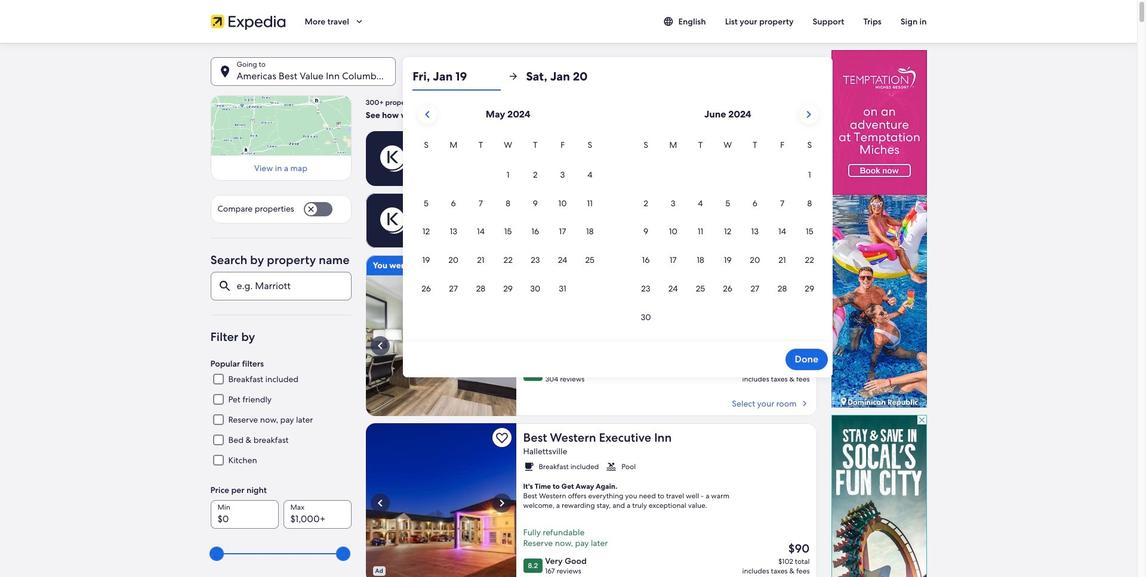 Task type: locate. For each thing, give the bounding box(es) containing it.
$0, Minimum, Price per night range field
[[218, 542, 344, 568]]

more travel image
[[354, 16, 365, 27]]

show next image for best western executive inn image
[[495, 497, 509, 511]]

Save Americas Best Value Inn Columbus, TX to a trip checkbox
[[492, 281, 511, 300]]

Save Best Western Executive Inn to a trip checkbox
[[492, 429, 511, 448]]

medium image
[[799, 399, 810, 410]]

small image
[[663, 16, 679, 27], [523, 462, 534, 473]]

$1,000 and above, Maximum, Price per night text field
[[283, 501, 351, 530]]

0 horizontal spatial small image
[[523, 462, 534, 473]]

show previous image for best western executive inn image
[[373, 497, 387, 511]]

$0, Minimum, Price per night text field
[[210, 501, 279, 530]]

application
[[413, 100, 823, 332]]

june 2024 element
[[632, 139, 823, 332]]

1 vertical spatial small image
[[523, 462, 534, 473]]

$1,000 and above, Maximum, Price per night range field
[[218, 542, 344, 568]]

1 horizontal spatial small image
[[663, 16, 679, 27]]

next month image
[[802, 107, 816, 122]]

expedia logo image
[[210, 13, 286, 30]]



Task type: describe. For each thing, give the bounding box(es) containing it.
previous month image
[[420, 107, 434, 122]]

front of property image
[[366, 424, 516, 578]]

small image
[[606, 462, 617, 473]]

may 2024 element
[[413, 139, 604, 304]]

0 vertical spatial small image
[[663, 16, 679, 27]]

directional image
[[508, 71, 519, 82]]

room image
[[366, 276, 516, 417]]

static map image image
[[210, 96, 351, 156]]

show previous image for americas best value inn columbus, tx image
[[373, 339, 387, 353]]

show next image for americas best value inn columbus, tx image
[[495, 339, 509, 353]]



Task type: vqa. For each thing, say whether or not it's contained in the screenshot.
Show previous image for Best Western Executive Inn
yes



